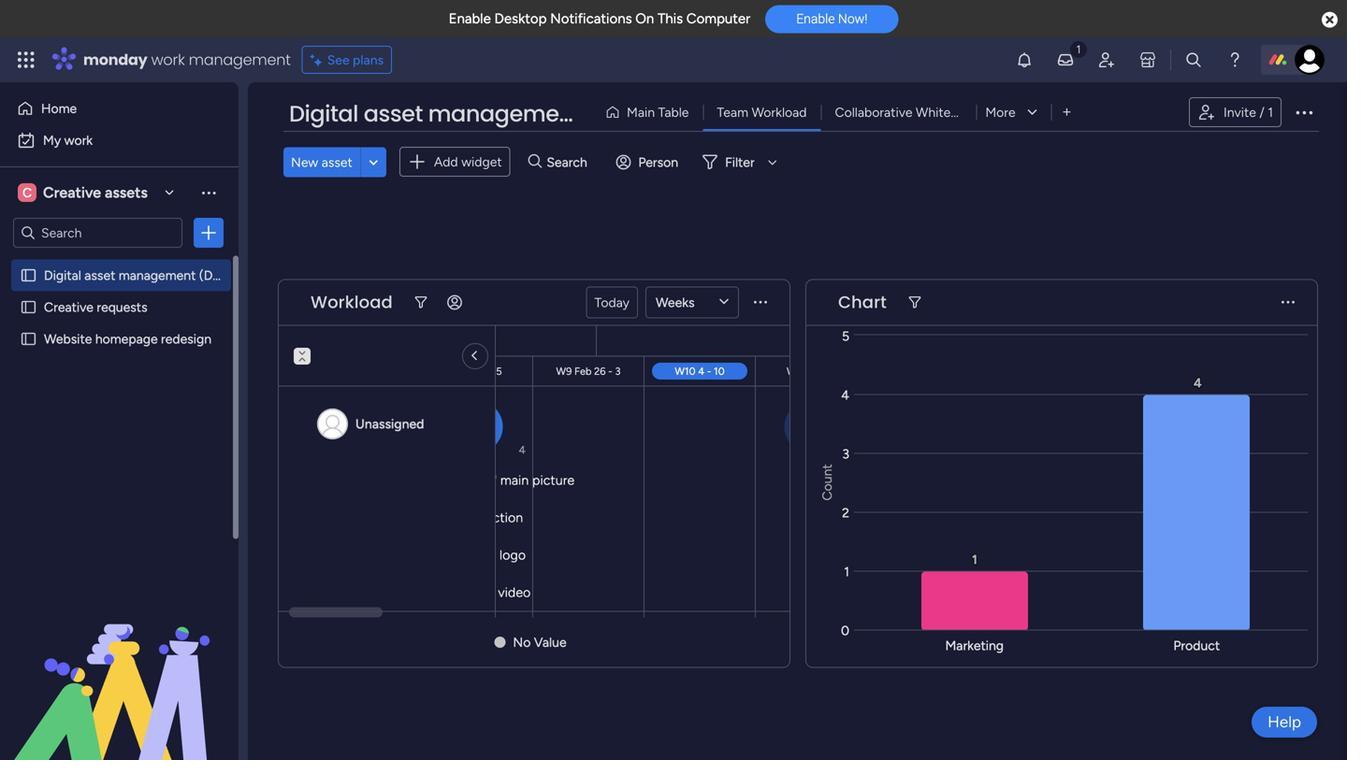 Task type: vqa. For each thing, say whether or not it's contained in the screenshot.
select product image
yes



Task type: locate. For each thing, give the bounding box(es) containing it.
1 vertical spatial creative
[[44, 299, 93, 315]]

0 horizontal spatial (dam)
[[199, 268, 237, 284]]

add
[[434, 154, 458, 170]]

invite members image
[[1098, 51, 1116, 69]]

help
[[1268, 713, 1302, 732]]

angle down image
[[369, 155, 378, 169]]

creative for creative requests
[[44, 299, 93, 315]]

asset up creative requests
[[84, 268, 115, 284]]

help image
[[1226, 51, 1244, 69]]

w10   4 - 10
[[675, 365, 725, 378]]

john smith image
[[1295, 45, 1325, 75]]

0 horizontal spatial digital
[[44, 268, 81, 284]]

1 vertical spatial 4
[[519, 444, 526, 457]]

workspace selection element
[[18, 182, 150, 204]]

0 vertical spatial public board image
[[20, 267, 37, 284]]

v2 collapse up image
[[294, 355, 311, 367]]

2 vertical spatial asset
[[84, 268, 115, 284]]

(dam) left table
[[586, 98, 658, 130]]

2 vertical spatial management
[[119, 268, 196, 284]]

/
[[1260, 104, 1265, 120]]

monday
[[83, 49, 147, 70]]

3 - from the left
[[707, 365, 711, 378]]

asset inside list box
[[84, 268, 115, 284]]

management inside field
[[428, 98, 581, 130]]

0 horizontal spatial workload
[[311, 291, 393, 314]]

2 enable from the left
[[796, 11, 835, 26]]

1 public board image from the top
[[20, 267, 37, 284]]

0 horizontal spatial enable
[[449, 10, 491, 27]]

- right 11
[[819, 365, 823, 378]]

1 vertical spatial work
[[64, 132, 93, 148]]

creative inside list box
[[44, 299, 93, 315]]

today
[[595, 295, 630, 311]]

1 horizontal spatial digital asset management (dam)
[[289, 98, 658, 130]]

-
[[484, 365, 488, 378], [608, 365, 613, 378], [707, 365, 711, 378], [819, 365, 823, 378]]

1 vertical spatial management
[[428, 98, 581, 130]]

digital
[[289, 98, 358, 130], [44, 268, 81, 284]]

1 horizontal spatial work
[[151, 49, 185, 70]]

(dam)
[[586, 98, 658, 130], [199, 268, 237, 284]]

4
[[698, 365, 705, 378], [519, 444, 526, 457]]

3
[[615, 365, 621, 378]]

1 horizontal spatial (dam)
[[586, 98, 658, 130]]

1 horizontal spatial 4
[[698, 365, 705, 378]]

enable inside button
[[796, 11, 835, 26]]

1 enable from the left
[[449, 10, 491, 27]]

- left 3
[[608, 365, 613, 378]]

requests
[[97, 299, 147, 315]]

asset inside button
[[322, 154, 353, 170]]

enable left desktop
[[449, 10, 491, 27]]

table
[[658, 104, 689, 120]]

1 horizontal spatial asset
[[322, 154, 353, 170]]

1 vertical spatial workload
[[311, 291, 393, 314]]

notifications
[[550, 10, 632, 27]]

0 vertical spatial management
[[189, 49, 291, 70]]

enable now! button
[[766, 5, 899, 33]]

public board image down public board image
[[20, 330, 37, 348]]

enable left now!
[[796, 11, 835, 26]]

19
[[471, 365, 481, 378]]

asset up angle down icon
[[364, 98, 423, 130]]

my
[[43, 132, 61, 148]]

v2 collapse down image
[[294, 342, 311, 354]]

digital asset management (dam)
[[289, 98, 658, 130], [44, 268, 237, 284]]

(dam) down options icon on the top of page
[[199, 268, 237, 284]]

work for my
[[64, 132, 93, 148]]

work right monday
[[151, 49, 185, 70]]

Workload field
[[306, 291, 397, 315]]

work inside option
[[64, 132, 93, 148]]

list box
[[0, 256, 239, 608]]

w11
[[787, 365, 805, 378]]

workspace options image
[[199, 183, 218, 202]]

management
[[189, 49, 291, 70], [428, 98, 581, 130], [119, 268, 196, 284]]

lottie animation element
[[0, 572, 239, 761]]

1 horizontal spatial workload
[[752, 104, 807, 120]]

digital up new asset
[[289, 98, 358, 130]]

add widget
[[434, 154, 502, 170]]

digital up creative requests
[[44, 268, 81, 284]]

digital inside list box
[[44, 268, 81, 284]]

w8   19 - 25
[[452, 365, 502, 378]]

w8
[[452, 365, 468, 378]]

new asset button
[[284, 147, 360, 177]]

management inside list box
[[119, 268, 196, 284]]

homepage
[[95, 331, 158, 347]]

filter button
[[695, 147, 784, 177]]

team workload button
[[703, 97, 821, 127]]

chart
[[838, 291, 887, 314]]

2 - from the left
[[608, 365, 613, 378]]

creative right "workspace" icon
[[43, 184, 101, 202]]

team
[[717, 104, 749, 120]]

public board image
[[20, 267, 37, 284], [20, 330, 37, 348]]

1 vertical spatial digital
[[44, 268, 81, 284]]

now!
[[838, 11, 868, 26]]

0 vertical spatial creative
[[43, 184, 101, 202]]

- for w8   19 - 25
[[484, 365, 488, 378]]

0 vertical spatial (dam)
[[586, 98, 658, 130]]

this
[[658, 10, 683, 27]]

search everything image
[[1185, 51, 1203, 69]]

creative inside workspace selection element
[[43, 184, 101, 202]]

select product image
[[17, 51, 36, 69]]

1 vertical spatial digital asset management (dam)
[[44, 268, 237, 284]]

creative assets
[[43, 184, 148, 202]]

1 horizontal spatial digital
[[289, 98, 358, 130]]

0 horizontal spatial work
[[64, 132, 93, 148]]

Search field
[[542, 149, 598, 175]]

digital asset management (dam) up add widget
[[289, 98, 658, 130]]

1 vertical spatial (dam)
[[199, 268, 237, 284]]

plans
[[353, 52, 384, 68]]

workload inside field
[[311, 291, 393, 314]]

1 vertical spatial asset
[[322, 154, 353, 170]]

2 public board image from the top
[[20, 330, 37, 348]]

25
[[490, 365, 502, 378]]

invite / 1 button
[[1189, 97, 1282, 127]]

work
[[151, 49, 185, 70], [64, 132, 93, 148]]

website
[[44, 331, 92, 347]]

1 vertical spatial public board image
[[20, 330, 37, 348]]

4 - from the left
[[819, 365, 823, 378]]

enable
[[449, 10, 491, 27], [796, 11, 835, 26]]

c
[[22, 185, 32, 201]]

public board image up public board image
[[20, 267, 37, 284]]

person
[[638, 154, 678, 170]]

option
[[0, 259, 239, 262]]

0 vertical spatial asset
[[364, 98, 423, 130]]

filter
[[725, 154, 755, 170]]

0 vertical spatial work
[[151, 49, 185, 70]]

dapulse close image
[[1322, 11, 1338, 30]]

creative
[[43, 184, 101, 202], [44, 299, 93, 315]]

17
[[826, 365, 836, 378]]

- left 10
[[707, 365, 711, 378]]

work right my
[[64, 132, 93, 148]]

my work option
[[11, 125, 227, 155]]

0 vertical spatial 4
[[698, 365, 705, 378]]

today button
[[586, 287, 638, 319]]

0 horizontal spatial asset
[[84, 268, 115, 284]]

invite / 1
[[1224, 104, 1273, 120]]

11
[[808, 365, 816, 378]]

0 horizontal spatial digital asset management (dam)
[[44, 268, 237, 284]]

10
[[714, 365, 725, 378]]

- for w11   11 - 17
[[819, 365, 823, 378]]

creative up the website
[[44, 299, 93, 315]]

asset
[[364, 98, 423, 130], [322, 154, 353, 170], [84, 268, 115, 284]]

1 horizontal spatial enable
[[796, 11, 835, 26]]

2 horizontal spatial asset
[[364, 98, 423, 130]]

workspace image
[[18, 182, 36, 203]]

1 - from the left
[[484, 365, 488, 378]]

- right 19
[[484, 365, 488, 378]]

Search in workspace field
[[39, 222, 156, 244]]

digital asset management (dam) up requests
[[44, 268, 237, 284]]

asset right new
[[322, 154, 353, 170]]

0 vertical spatial digital
[[289, 98, 358, 130]]

0 vertical spatial digital asset management (dam)
[[289, 98, 658, 130]]

Chart field
[[834, 291, 892, 315]]

workload
[[752, 104, 807, 120], [311, 291, 393, 314]]

collaborative
[[835, 104, 913, 120]]

on
[[636, 10, 654, 27]]

0 vertical spatial workload
[[752, 104, 807, 120]]



Task type: describe. For each thing, give the bounding box(es) containing it.
more dots image
[[1282, 296, 1295, 309]]

home option
[[11, 94, 227, 124]]

26
[[594, 365, 606, 378]]

Digital asset management (DAM) field
[[284, 98, 658, 130]]

my work
[[43, 132, 93, 148]]

public board image
[[20, 298, 37, 316]]

creative requests
[[44, 299, 147, 315]]

see plans
[[327, 52, 384, 68]]

redesign
[[161, 331, 212, 347]]

main table button
[[598, 97, 703, 127]]

home
[[41, 101, 77, 116]]

1 image
[[1070, 38, 1087, 59]]

v2 search image
[[528, 152, 542, 173]]

- for w10   4 - 10
[[707, 365, 711, 378]]

update feed image
[[1056, 51, 1075, 69]]

main
[[627, 104, 655, 120]]

weeks
[[656, 295, 695, 311]]

feb
[[575, 365, 592, 378]]

enable for enable now!
[[796, 11, 835, 26]]

(dam) inside list box
[[199, 268, 237, 284]]

lottie animation image
[[0, 572, 239, 761]]

w11   11 - 17
[[787, 365, 836, 378]]

digital asset management (dam) inside field
[[289, 98, 658, 130]]

more
[[986, 104, 1016, 120]]

my work link
[[11, 125, 227, 155]]

no value
[[513, 635, 567, 651]]

digital asset management (dam) inside list box
[[44, 268, 237, 284]]

1
[[1268, 104, 1273, 120]]

no
[[513, 635, 531, 651]]

unassigned
[[356, 416, 424, 432]]

arrow down image
[[761, 151, 784, 173]]

team workload
[[717, 104, 807, 120]]

options image
[[199, 224, 218, 242]]

widget
[[461, 154, 502, 170]]

w10
[[675, 365, 696, 378]]

enable now!
[[796, 11, 868, 26]]

w9   feb 26 - 3
[[556, 365, 621, 378]]

person button
[[608, 147, 690, 177]]

value
[[534, 635, 567, 651]]

options image
[[1293, 101, 1316, 124]]

assets
[[105, 184, 148, 202]]

computer
[[687, 10, 751, 27]]

more button
[[976, 97, 1051, 127]]

new
[[291, 154, 318, 170]]

notifications image
[[1015, 51, 1034, 69]]

work for monday
[[151, 49, 185, 70]]

collaborative whiteboard
[[835, 104, 985, 120]]

help button
[[1252, 707, 1317, 738]]

more dots image
[[754, 296, 767, 309]]

add widget button
[[399, 147, 511, 177]]

invite
[[1224, 104, 1256, 120]]

workload inside button
[[752, 104, 807, 120]]

website homepage redesign
[[44, 331, 212, 347]]

digital inside field
[[289, 98, 358, 130]]

asset inside field
[[364, 98, 423, 130]]

collaborative whiteboard button
[[821, 97, 985, 127]]

w9
[[556, 365, 572, 378]]

home link
[[11, 94, 227, 124]]

main table
[[627, 104, 689, 120]]

enable desktop notifications on this computer
[[449, 10, 751, 27]]

see plans button
[[302, 46, 392, 74]]

desktop
[[495, 10, 547, 27]]

monday work management
[[83, 49, 291, 70]]

enable for enable desktop notifications on this computer
[[449, 10, 491, 27]]

public board image for website homepage redesign
[[20, 330, 37, 348]]

angle right image
[[473, 348, 477, 365]]

(dam) inside field
[[586, 98, 658, 130]]

list box containing digital asset management (dam)
[[0, 256, 239, 608]]

add view image
[[1063, 105, 1071, 119]]

public board image for digital asset management (dam)
[[20, 267, 37, 284]]

creative for creative assets
[[43, 184, 101, 202]]

whiteboard
[[916, 104, 985, 120]]

see
[[327, 52, 350, 68]]

0 horizontal spatial 4
[[519, 444, 526, 457]]

new asset
[[291, 154, 353, 170]]

monday marketplace image
[[1139, 51, 1157, 69]]



